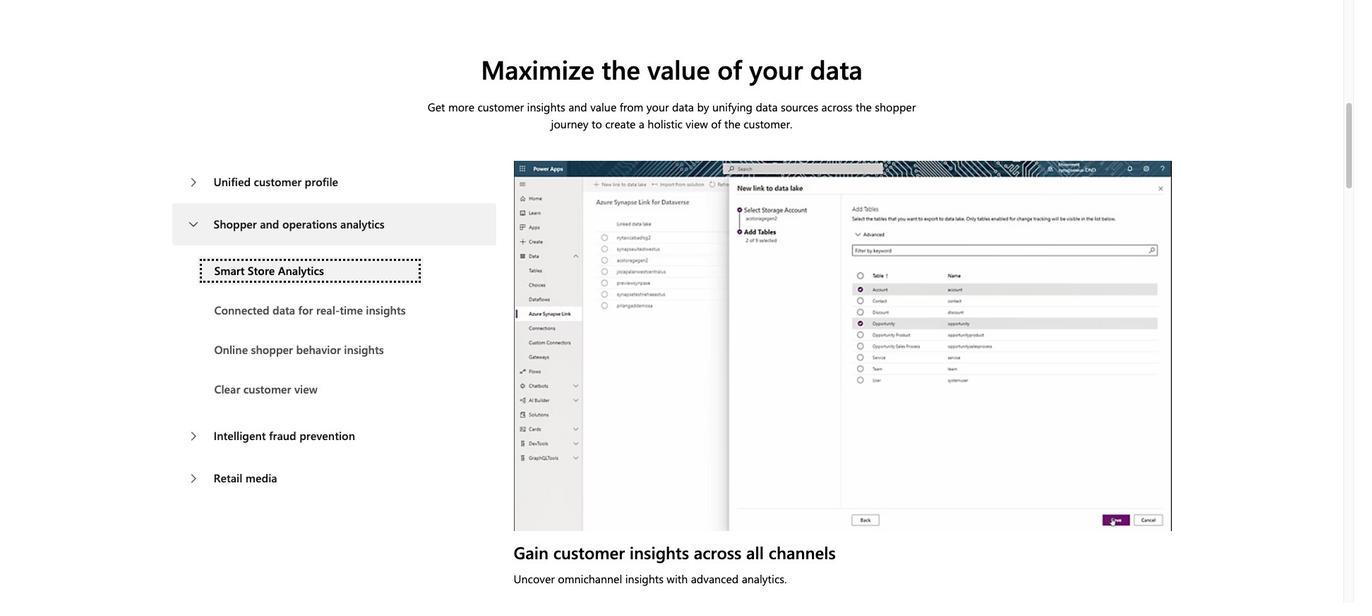Task type: describe. For each thing, give the bounding box(es) containing it.
data left for at left
[[273, 303, 295, 318]]

microsoft-cloud-for-retail tab list
[[0, 0, 1344, 26]]

gain
[[514, 541, 549, 564]]

clear customer view
[[214, 382, 318, 397]]

online shopper behavior insights link
[[197, 336, 423, 365]]

uncover omnichannel insights with advanced analytics.
[[514, 572, 787, 587]]

of inside get more customer insights and value from your data by unifying data sources across the shopper journey to create a holistic view of the customer.
[[711, 117, 721, 132]]

online
[[214, 343, 248, 358]]

intelligent fraud prevention
[[214, 429, 355, 444]]

advanced
[[691, 572, 739, 587]]

view inside clear customer view link
[[294, 382, 318, 397]]

insights for get
[[527, 100, 566, 115]]

by
[[697, 100, 709, 115]]

and inside dropdown button
[[260, 217, 279, 232]]

connected data for real-time insights link
[[197, 297, 423, 325]]

retail
[[214, 471, 243, 486]]

unified customer profile button
[[172, 161, 497, 204]]

insights down time on the left bottom
[[344, 343, 384, 358]]

0 horizontal spatial the
[[602, 52, 640, 86]]

customer for gain
[[553, 541, 625, 564]]

more customer
[[448, 100, 524, 115]]

real-
[[316, 303, 340, 318]]

0 vertical spatial your
[[749, 52, 803, 86]]

unifying
[[712, 100, 753, 115]]

0 vertical spatial value
[[648, 52, 710, 86]]

journey
[[551, 117, 589, 132]]

your inside get more customer insights and value from your data by unifying data sources across the shopper journey to create a holistic view of the customer.
[[647, 100, 669, 115]]

0 vertical spatial of
[[718, 52, 742, 86]]

smart store analytics link
[[197, 257, 423, 286]]

analytics
[[278, 264, 324, 279]]

insights right time on the left bottom
[[366, 303, 406, 318]]

unified customer profile
[[214, 175, 338, 190]]

data left the by
[[672, 100, 694, 115]]

all
[[746, 541, 764, 564]]

fraud
[[269, 429, 296, 444]]

shopper
[[214, 217, 257, 232]]

profile
[[305, 175, 338, 190]]

from
[[620, 100, 644, 115]]

shopper inside the online shopper behavior insights link
[[251, 343, 293, 358]]

value inside get more customer insights and value from your data by unifying data sources across the shopper journey to create a holistic view of the customer.
[[590, 100, 617, 115]]

customer.
[[744, 117, 793, 132]]

connected data for real-time insights
[[214, 303, 406, 318]]



Task type: vqa. For each thing, say whether or not it's contained in the screenshot.
the right the the
yes



Task type: locate. For each thing, give the bounding box(es) containing it.
view inside get more customer insights and value from your data by unifying data sources across the shopper journey to create a holistic view of the customer.
[[686, 117, 708, 132]]

time
[[340, 303, 363, 318]]

with
[[667, 572, 688, 587]]

0 horizontal spatial and
[[260, 217, 279, 232]]

2 horizontal spatial the
[[856, 100, 872, 115]]

intelligent
[[214, 429, 266, 444]]

shopper inside get more customer insights and value from your data by unifying data sources across the shopper journey to create a holistic view of the customer.
[[875, 100, 916, 115]]

analytics.
[[742, 572, 787, 587]]

omnichannel
[[558, 572, 622, 587]]

insights up uncover omnichannel insights with advanced analytics.
[[630, 541, 689, 564]]

0 horizontal spatial view
[[294, 382, 318, 397]]

maximize the value of your data
[[481, 52, 863, 86]]

your up sources
[[749, 52, 803, 86]]

2 vertical spatial customer
[[553, 541, 625, 564]]

connecting data sources with azure synapse link and power apps image
[[514, 161, 1172, 531]]

and
[[569, 100, 587, 115], [260, 217, 279, 232]]

value up the by
[[648, 52, 710, 86]]

customer right clear
[[243, 382, 291, 397]]

0 vertical spatial across
[[822, 100, 853, 115]]

create
[[605, 117, 636, 132]]

1 vertical spatial shopper
[[251, 343, 293, 358]]

tab list containing smart store analytics
[[195, 257, 423, 416]]

1 vertical spatial your
[[647, 100, 669, 115]]

customer
[[254, 175, 302, 190], [243, 382, 291, 397], [553, 541, 625, 564]]

sources
[[781, 100, 819, 115]]

intelligent fraud prevention button
[[172, 416, 497, 458]]

prevention
[[300, 429, 355, 444]]

2 vertical spatial the
[[725, 117, 741, 132]]

0 vertical spatial customer
[[254, 175, 302, 190]]

a
[[639, 117, 645, 132]]

online shopper behavior insights
[[214, 343, 384, 358]]

1 horizontal spatial value
[[648, 52, 710, 86]]

clear
[[214, 382, 240, 397]]

get more customer insights and value from your data by unifying data sources across the shopper journey to create a holistic view of the customer.
[[428, 100, 916, 132]]

gain customer insights across all channels
[[514, 541, 836, 564]]

0 horizontal spatial value
[[590, 100, 617, 115]]

analytics
[[340, 217, 385, 232]]

of up unifying
[[718, 52, 742, 86]]

of down unifying
[[711, 117, 721, 132]]

value up to on the top of page
[[590, 100, 617, 115]]

data up sources
[[810, 52, 863, 86]]

1 vertical spatial customer
[[243, 382, 291, 397]]

0 vertical spatial view
[[686, 117, 708, 132]]

insights for gain
[[630, 541, 689, 564]]

channels
[[769, 541, 836, 564]]

shopper
[[875, 100, 916, 115], [251, 343, 293, 358]]

clear customer view link
[[197, 376, 423, 404]]

1 horizontal spatial the
[[725, 117, 741, 132]]

insights left with on the bottom of the page
[[625, 572, 664, 587]]

insights
[[527, 100, 566, 115], [366, 303, 406, 318], [344, 343, 384, 358], [630, 541, 689, 564], [625, 572, 664, 587]]

tab list
[[195, 257, 423, 416]]

uncover
[[514, 572, 555, 587]]

0 horizontal spatial across
[[694, 541, 742, 564]]

maximize
[[481, 52, 595, 86]]

the right sources
[[856, 100, 872, 115]]

data
[[810, 52, 863, 86], [672, 100, 694, 115], [756, 100, 778, 115], [273, 303, 295, 318]]

smart
[[214, 264, 245, 279]]

unified
[[214, 175, 251, 190]]

retail media
[[214, 471, 277, 486]]

customer for clear
[[243, 382, 291, 397]]

data up customer.
[[756, 100, 778, 115]]

customer inside 'dropdown button'
[[254, 175, 302, 190]]

to
[[592, 117, 602, 132]]

1 vertical spatial and
[[260, 217, 279, 232]]

1 horizontal spatial across
[[822, 100, 853, 115]]

1 vertical spatial value
[[590, 100, 617, 115]]

of
[[718, 52, 742, 86], [711, 117, 721, 132]]

customer up the omnichannel
[[553, 541, 625, 564]]

0 horizontal spatial shopper
[[251, 343, 293, 358]]

your
[[749, 52, 803, 86], [647, 100, 669, 115]]

view down the online shopper behavior insights link
[[294, 382, 318, 397]]

across right sources
[[822, 100, 853, 115]]

0 vertical spatial shopper
[[875, 100, 916, 115]]

across
[[822, 100, 853, 115], [694, 541, 742, 564]]

across inside get more customer insights and value from your data by unifying data sources across the shopper journey to create a holistic view of the customer.
[[822, 100, 853, 115]]

connected
[[214, 303, 269, 318]]

and up journey
[[569, 100, 587, 115]]

operations
[[282, 217, 337, 232]]

customer for unified
[[254, 175, 302, 190]]

and right 'shopper' in the left of the page
[[260, 217, 279, 232]]

holistic
[[648, 117, 683, 132]]

for
[[298, 303, 313, 318]]

0 vertical spatial the
[[602, 52, 640, 86]]

media
[[246, 471, 277, 486]]

behavior
[[296, 343, 341, 358]]

get
[[428, 100, 445, 115]]

1 vertical spatial across
[[694, 541, 742, 564]]

and inside get more customer insights and value from your data by unifying data sources across the shopper journey to create a holistic view of the customer.
[[569, 100, 587, 115]]

view
[[686, 117, 708, 132], [294, 382, 318, 397]]

1 vertical spatial the
[[856, 100, 872, 115]]

1 horizontal spatial your
[[749, 52, 803, 86]]

the up 'from'
[[602, 52, 640, 86]]

1 vertical spatial of
[[711, 117, 721, 132]]

0 horizontal spatial your
[[647, 100, 669, 115]]

customer left "profile"
[[254, 175, 302, 190]]

store
[[248, 264, 275, 279]]

view down the by
[[686, 117, 708, 132]]

across up advanced
[[694, 541, 742, 564]]

value
[[648, 52, 710, 86], [590, 100, 617, 115]]

retail media button
[[172, 458, 497, 500]]

the down unifying
[[725, 117, 741, 132]]

shopper and operations analytics button
[[172, 204, 497, 246]]

0 vertical spatial and
[[569, 100, 587, 115]]

the
[[602, 52, 640, 86], [856, 100, 872, 115], [725, 117, 741, 132]]

1 vertical spatial view
[[294, 382, 318, 397]]

your up holistic
[[647, 100, 669, 115]]

smart store analytics
[[214, 264, 324, 279]]

1 horizontal spatial shopper
[[875, 100, 916, 115]]

insights inside get more customer insights and value from your data by unifying data sources across the shopper journey to create a holistic view of the customer.
[[527, 100, 566, 115]]

insights for uncover
[[625, 572, 664, 587]]

insights up journey
[[527, 100, 566, 115]]

1 horizontal spatial and
[[569, 100, 587, 115]]

shopper and operations analytics
[[214, 217, 385, 232]]

1 horizontal spatial view
[[686, 117, 708, 132]]



